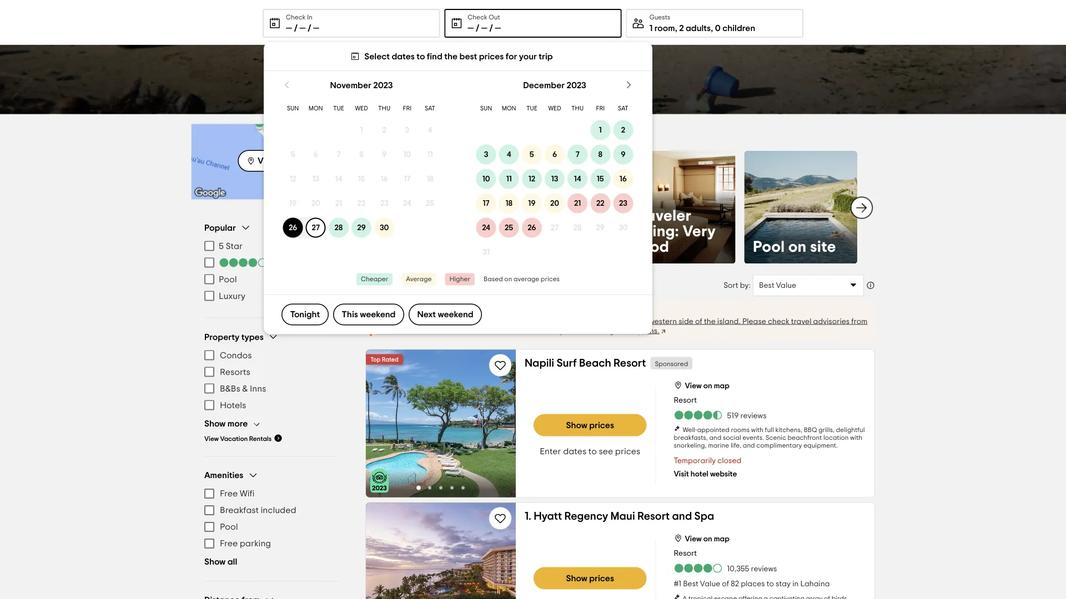 Task type: vqa. For each thing, say whether or not it's contained in the screenshot.
rightmost 11
yes



Task type: locate. For each thing, give the bounding box(es) containing it.
weekend for this weekend
[[360, 310, 396, 319]]

9 inside november 2023 grid
[[382, 151, 387, 158]]

stay right "star"
[[556, 239, 587, 255]]

1 horizontal spatial 17
[[483, 200, 490, 207]]

1 26 from the left
[[289, 224, 297, 232]]

resort up well-
[[674, 397, 697, 405]]

check for check in — / — / —
[[286, 14, 306, 21]]

1 horizontal spatial 3
[[484, 151, 488, 158]]

4 / from the left
[[489, 24, 493, 33]]

24 up the kid-
[[403, 200, 411, 207]]

the left island.
[[704, 318, 716, 326]]

5 inside december 2023 grid
[[530, 151, 534, 158]]

2 9 from the left
[[621, 151, 626, 158]]

1 horizontal spatial 5
[[291, 151, 295, 158]]

december
[[523, 81, 565, 90]]

1 vertical spatial show prices button
[[534, 568, 647, 590]]

pool on site
[[753, 239, 836, 255]]

spa
[[694, 511, 714, 522]]

19 inside november 2023 grid
[[289, 200, 297, 207]]

8 inside december 2023 grid
[[598, 151, 603, 158]]

27 inside november 2023 grid
[[312, 224, 320, 232]]

free for free parking
[[220, 540, 238, 549]]

hyatt
[[534, 511, 562, 522]]

0 horizontal spatial weekend
[[360, 310, 396, 319]]

2 19 from the left
[[528, 200, 536, 207]]

1 weekend from the left
[[360, 310, 396, 319]]

0 vertical spatial best
[[759, 282, 774, 290]]

reviews for 10,355 reviews
[[751, 566, 777, 573]]

hotels
[[429, 125, 465, 138]]

1 horizontal spatial 23
[[619, 200, 627, 207]]

2 23 from the left
[[619, 200, 627, 207]]

check left the out
[[468, 14, 487, 21]]

pool up luxury
[[219, 275, 237, 284]]

view
[[258, 157, 277, 166], [685, 382, 702, 390], [204, 436, 219, 443], [685, 536, 702, 543]]

2 sat from the left
[[618, 106, 629, 112]]

mon inside november 2023 grid
[[309, 106, 323, 112]]

2 view on map button from the top
[[674, 532, 730, 545]]

1 horizontal spatial fri
[[596, 106, 605, 112]]

1 view on map from the top
[[685, 382, 730, 390]]

, left adults
[[675, 24, 677, 33]]

pool up best value
[[753, 239, 785, 255]]

0 vertical spatial 25
[[426, 200, 434, 207]]

tue down november
[[333, 106, 344, 112]]

29 up cheaper
[[357, 224, 366, 232]]

show more button
[[204, 418, 266, 430]]

in
[[468, 125, 479, 138], [421, 281, 428, 290], [793, 581, 799, 588]]

0 horizontal spatial 13
[[312, 175, 319, 183]]

thu inside november 2023 grid
[[378, 106, 390, 112]]

0 horizontal spatial 25
[[426, 200, 434, 207]]

to right "places"
[[767, 581, 774, 588]]

1 7 from the left
[[337, 151, 341, 158]]

in right hotels
[[468, 125, 479, 138]]

travel up this
[[465, 318, 485, 326]]

1 12 from the left
[[290, 175, 296, 183]]

menu containing free wifi
[[204, 486, 339, 553]]

1 sat from the left
[[425, 106, 435, 112]]

wed down november 2023
[[355, 106, 368, 112]]

2 28 from the left
[[573, 224, 582, 232]]

2 2023 from the left
[[567, 81, 586, 90]]

1 group from the top
[[204, 222, 339, 305]]

more
[[228, 420, 248, 428]]

condos
[[220, 351, 252, 360]]

view on map down the spa
[[685, 536, 730, 543]]

0 vertical spatial pool
[[753, 239, 785, 255]]

1 check from the left
[[286, 14, 306, 21]]

1 horizontal spatial 2023
[[567, 81, 586, 90]]

wed inside november 2023 grid
[[355, 106, 368, 112]]

0 horizontal spatial are
[[413, 318, 425, 326]]

1 down november 2023
[[360, 126, 363, 134]]

and down impacting at the bottom
[[436, 327, 450, 335]]

1 horizontal spatial dates
[[563, 447, 587, 456]]

pool for 5 star
[[219, 275, 237, 284]]

2 14 from the left
[[574, 175, 581, 183]]

2 22 from the left
[[596, 200, 605, 207]]

in for properties
[[421, 281, 428, 290]]

0 horizontal spatial 2023
[[373, 81, 393, 90]]

1 horizontal spatial 26
[[528, 224, 536, 232]]

tue for december
[[526, 106, 537, 112]]

1 2023 from the left
[[373, 81, 393, 90]]

0 vertical spatial view on map
[[685, 382, 730, 390]]

10 inside december 2023 grid
[[482, 175, 490, 183]]

1 horizontal spatial 4
[[507, 151, 511, 158]]

tue for november
[[333, 106, 344, 112]]

mon for november 2023
[[309, 106, 323, 112]]

free up the 'all'
[[220, 540, 238, 549]]

1 tue from the left
[[333, 106, 344, 112]]

0 horizontal spatial 22
[[357, 200, 366, 207]]

2 27 from the left
[[551, 224, 559, 232]]

1 13 from the left
[[312, 175, 319, 183]]

based
[[484, 276, 503, 283]]

1 19 from the left
[[289, 200, 297, 207]]

0 vertical spatial show prices
[[566, 421, 614, 430]]

24 up 31
[[482, 224, 490, 232]]

1 fri from the left
[[403, 106, 412, 112]]

free left wifi
[[220, 490, 238, 499]]

0 horizontal spatial 23
[[380, 200, 389, 207]]

0 horizontal spatial 12
[[290, 175, 296, 183]]

resort
[[614, 358, 646, 369], [674, 397, 697, 405], [637, 511, 670, 522], [674, 550, 697, 558]]

1 20 from the left
[[311, 200, 320, 207]]

1 6 from the left
[[314, 151, 318, 158]]

travel right check
[[791, 318, 812, 326]]

to up you
[[560, 318, 568, 326]]

2 row group from the left
[[475, 118, 635, 265]]

19 down view map
[[289, 200, 297, 207]]

mon inside december 2023 grid
[[502, 106, 516, 112]]

2 21 from the left
[[574, 200, 581, 207]]

2 for november 2023
[[382, 126, 386, 134]]

0 horizontal spatial 28
[[335, 224, 343, 232]]

2 check from the left
[[468, 14, 487, 21]]

1 23 from the left
[[380, 200, 389, 207]]

29 left the rating:
[[596, 224, 605, 232]]

view on map for 10,355 reviews
[[685, 536, 730, 543]]

and down appointed
[[709, 435, 722, 442]]

sun up popular hotels in lahaina right now
[[480, 106, 492, 112]]

dates right select
[[392, 52, 415, 61]]

scenic
[[766, 435, 786, 442]]

1 right now on the right top of the page
[[599, 126, 602, 134]]

0 vertical spatial menu
[[204, 238, 339, 305]]

weekend inside this weekend "button"
[[360, 310, 396, 319]]

2 thu from the left
[[571, 106, 584, 112]]

check
[[286, 14, 306, 21], [468, 14, 487, 21]]

18 down hotels
[[427, 175, 434, 183]]

1 horizontal spatial mon
[[502, 106, 516, 112]]

2 show prices button from the top
[[534, 568, 647, 590]]

tue inside december 2023 grid
[[526, 106, 537, 112]]

1 8 from the left
[[359, 151, 364, 158]]

row group for november
[[282, 118, 441, 240]]

0 horizontal spatial 4
[[428, 126, 432, 134]]

6 down right on the right of page
[[552, 151, 557, 158]]

select dates to find the best prices for your trip
[[364, 52, 553, 61]]

fri
[[403, 106, 412, 112], [596, 106, 605, 112]]

1 vertical spatial 3
[[484, 151, 488, 158]]

sat inside november 2023 grid
[[425, 106, 435, 112]]

1 left room
[[650, 24, 653, 33]]

2 for december 2023
[[621, 126, 625, 134]]

2 down "next month" image
[[621, 126, 625, 134]]

value up check
[[776, 282, 796, 290]]

82 left "properties"
[[365, 281, 375, 290]]

closed
[[718, 458, 742, 465]]

consideration
[[499, 327, 548, 335]]

13 inside november 2023 grid
[[312, 175, 319, 183]]

next weekend button
[[409, 304, 482, 326]]

december 2023 grid
[[475, 71, 635, 265]]

right
[[534, 125, 562, 138]]

2 30 from the left
[[619, 224, 628, 232]]

children
[[723, 24, 755, 33]]

0 vertical spatial reviews
[[741, 412, 767, 420]]

reviews
[[741, 412, 767, 420], [751, 566, 777, 573]]

to up into
[[487, 318, 494, 326]]

0 vertical spatial 10
[[403, 151, 411, 158]]

1 horizontal spatial 10
[[482, 175, 490, 183]]

sat inside december 2023 grid
[[618, 106, 629, 112]]

as
[[550, 327, 558, 335]]

1 horizontal spatial row group
[[475, 118, 635, 265]]

1 vertical spatial 18
[[506, 200, 513, 207]]

mon for december 2023
[[502, 106, 516, 112]]

free wifi
[[220, 490, 255, 499]]

11 down popular hotels in lahaina right now
[[506, 175, 512, 183]]

1 horizontal spatial wed
[[548, 106, 561, 112]]

17 inside november 2023 grid
[[404, 175, 411, 183]]

1 vertical spatial dates
[[563, 447, 587, 456]]

1 sun from the left
[[287, 106, 299, 112]]

view on map up 519 reviews link
[[685, 382, 730, 390]]

2 menu from the top
[[204, 347, 339, 414]]

reviews up "places"
[[751, 566, 777, 573]]

1 horizontal spatial 27
[[551, 224, 559, 232]]

value down 10,355 reviews button
[[700, 581, 720, 588]]

1 vertical spatial reviews
[[751, 566, 777, 573]]

2 15 from the left
[[597, 175, 604, 183]]

of down 10,355 reviews button
[[722, 581, 729, 588]]

row
[[282, 100, 441, 118], [475, 100, 635, 118], [282, 118, 441, 142], [475, 118, 635, 142], [282, 142, 441, 167], [475, 142, 635, 167], [282, 167, 441, 191], [475, 167, 635, 191], [282, 191, 441, 216], [475, 191, 635, 216], [282, 216, 441, 240], [475, 216, 635, 240]]

1 horizontal spatial 22
[[596, 200, 605, 207]]

1 save to a trip image from the top
[[494, 359, 507, 372]]

0 horizontal spatial 17
[[404, 175, 411, 183]]

30 inside november 2023 grid
[[380, 224, 389, 232]]

in right "places"
[[793, 581, 799, 588]]

2 8 from the left
[[598, 151, 603, 158]]

27
[[312, 224, 320, 232], [551, 224, 559, 232]]

1 vertical spatial value
[[700, 581, 720, 588]]

7 inside november 2023 grid
[[337, 151, 341, 158]]

sat for december 2023
[[618, 106, 629, 112]]

of
[[695, 318, 702, 326], [722, 581, 729, 588]]

trip
[[539, 52, 553, 61]]

2023 link
[[370, 469, 389, 493]]

traveler rating: very good link
[[623, 151, 736, 264]]

save to a trip image left 1. at the bottom left of page
[[494, 512, 507, 526]]

0 horizontal spatial 15
[[358, 175, 365, 183]]

2 weekend from the left
[[438, 310, 474, 319]]

weekend inside next weekend button
[[438, 310, 474, 319]]

0 horizontal spatial value
[[700, 581, 720, 588]]

1 view on map button from the top
[[674, 379, 730, 391]]

higher
[[450, 276, 470, 283]]

travel
[[465, 318, 485, 326], [791, 318, 812, 326], [616, 327, 636, 335]]

best inside popup button
[[759, 282, 774, 290]]

0 horizontal spatial 16
[[381, 175, 388, 183]]

check left in
[[286, 14, 306, 21]]

island.
[[717, 318, 741, 326]]

1 row group from the left
[[282, 118, 441, 240]]

2 7 from the left
[[576, 151, 580, 158]]

20
[[311, 200, 320, 207], [550, 200, 559, 207]]

2 vertical spatial pool
[[220, 523, 238, 532]]

stay right "places"
[[776, 581, 791, 588]]

show inside "button"
[[204, 558, 226, 567]]

1 show prices button from the top
[[534, 415, 647, 437]]

row containing 26
[[282, 216, 441, 240]]

1 vertical spatial of
[[722, 581, 729, 588]]

2 down november 2023
[[382, 126, 386, 134]]

2 mon from the left
[[502, 106, 516, 112]]

fri inside november 2023 grid
[[403, 106, 412, 112]]

&
[[242, 385, 248, 393]]

full
[[765, 427, 774, 434]]

2 vertical spatial in
[[793, 581, 799, 588]]

and left the spa
[[672, 511, 692, 522]]

sun inside december 2023 grid
[[480, 106, 492, 112]]

check inside check in — / — / —
[[286, 14, 306, 21]]

1 vertical spatial 17
[[483, 200, 490, 207]]

social
[[723, 435, 741, 442]]

0 horizontal spatial 3
[[405, 126, 409, 134]]

resort up the #
[[674, 550, 697, 558]]

show inside dropdown button
[[204, 420, 226, 428]]

18 up 5-
[[506, 200, 513, 207]]

kitchens,
[[775, 427, 802, 434]]

sun inside november 2023 grid
[[287, 106, 299, 112]]

this weekend
[[342, 310, 396, 319]]

1 horizontal spatial 6
[[552, 151, 557, 158]]

28 inside november 2023 grid
[[335, 224, 343, 232]]

group containing amenities
[[204, 470, 339, 568]]

amenities
[[204, 471, 243, 480]]

3 menu from the top
[[204, 486, 339, 553]]

popular up 5 star
[[204, 224, 236, 232]]

1 horizontal spatial 19
[[528, 200, 536, 207]]

10
[[403, 151, 411, 158], [482, 175, 490, 183]]

are
[[413, 318, 425, 326], [575, 327, 587, 335]]

menu
[[204, 238, 339, 305], [204, 347, 339, 414], [204, 486, 339, 553]]

0 vertical spatial popular
[[379, 125, 426, 138]]

reviews for 519 reviews
[[741, 412, 767, 420]]

with up events.
[[751, 427, 764, 434]]

menu for amenities
[[204, 486, 339, 553]]

travel
[[377, 306, 398, 314]]

2 tue from the left
[[526, 106, 537, 112]]

map for 10,355 reviews
[[714, 536, 730, 543]]

1 , from the left
[[675, 24, 677, 33]]

weekend up take
[[438, 310, 474, 319]]

3 down popular hotels in lahaina right now
[[484, 151, 488, 158]]

0 horizontal spatial mon
[[309, 106, 323, 112]]

to left see
[[589, 447, 597, 456]]

prices
[[479, 52, 504, 61], [541, 276, 560, 283], [589, 421, 614, 430], [615, 447, 641, 456], [589, 575, 614, 583]]

8 inside november 2023 grid
[[359, 151, 364, 158]]

1 horizontal spatial the
[[636, 318, 648, 326]]

2 16 from the left
[[620, 175, 627, 183]]

1 vertical spatial 24
[[482, 224, 490, 232]]

thu inside december 2023 grid
[[571, 106, 584, 112]]

1 14 from the left
[[335, 175, 342, 183]]

25 up 5-
[[505, 224, 513, 232]]

find
[[427, 52, 442, 61]]

5 inside menu
[[219, 242, 224, 251]]

2 view on map from the top
[[685, 536, 730, 543]]

2 12 from the left
[[528, 175, 535, 183]]

the
[[444, 52, 458, 61], [636, 318, 648, 326], [704, 318, 716, 326]]

1 horizontal spatial best
[[759, 282, 774, 290]]

1 vertical spatial show prices
[[566, 575, 614, 583]]

2 wed from the left
[[548, 106, 561, 112]]

4.0 of 5 bubbles image
[[219, 259, 268, 267]]

2 group from the top
[[204, 332, 339, 443]]

0 horizontal spatial sun
[[287, 106, 299, 112]]

12 down view map
[[290, 175, 296, 183]]

,
[[675, 24, 677, 33], [711, 24, 713, 33]]

wed down december 2023
[[548, 106, 561, 112]]

travel notice:
[[377, 306, 425, 314]]

25 up kid-friendly
[[426, 200, 434, 207]]

1 horizontal spatial 7
[[576, 151, 580, 158]]

0 horizontal spatial thu
[[378, 106, 390, 112]]

of right side
[[695, 318, 702, 326]]

check out — / — / —
[[468, 14, 501, 33]]

popular left hotels
[[379, 125, 426, 138]]

2 fri from the left
[[596, 106, 605, 112]]

10,355
[[727, 566, 749, 573]]

best right the #
[[683, 581, 698, 588]]

1 horizontal spatial value
[[776, 282, 796, 290]]

2 26 from the left
[[528, 224, 536, 232]]

weekend
[[360, 310, 396, 319], [438, 310, 474, 319]]

view on map button down the spa
[[674, 532, 730, 545]]

free for free wifi
[[220, 490, 238, 499]]

thu down november 2023
[[378, 106, 390, 112]]

2 right room
[[679, 24, 684, 33]]

pool down the breakfast
[[220, 523, 238, 532]]

popular inside group
[[204, 224, 236, 232]]

rated
[[382, 357, 399, 363]]

1 horizontal spatial 11
[[506, 175, 512, 183]]

november 2023 grid
[[282, 71, 441, 265]]

the right find
[[444, 52, 458, 61]]

1 thu from the left
[[378, 106, 390, 112]]

2 free from the top
[[220, 540, 238, 549]]

1 horizontal spatial 20
[[550, 200, 559, 207]]

1 vertical spatial 25
[[505, 224, 513, 232]]

sat for november 2023
[[425, 106, 435, 112]]

1 29 from the left
[[357, 224, 366, 232]]

fri for november 2023
[[403, 106, 412, 112]]

6 right view map
[[314, 151, 318, 158]]

—
[[286, 24, 292, 33], [300, 24, 306, 33], [313, 24, 319, 33], [468, 24, 474, 33], [481, 24, 487, 33], [495, 24, 501, 33]]

menu containing condos
[[204, 347, 339, 414]]

wed inside december 2023 grid
[[548, 106, 561, 112]]

1 vertical spatial 82
[[731, 581, 739, 588]]

surf
[[557, 358, 577, 369]]

11 down hotels
[[427, 151, 433, 158]]

pool inside 'link'
[[753, 239, 785, 255]]

dates right the enter on the right of the page
[[563, 447, 587, 456]]

1 horizontal spatial tue
[[526, 106, 537, 112]]

10,355 reviews button
[[674, 563, 777, 575]]

dates
[[392, 52, 415, 61], [563, 447, 587, 456]]

19 up "star"
[[528, 200, 536, 207]]

row containing 17
[[475, 191, 635, 216]]

27 inside december 2023 grid
[[551, 224, 559, 232]]

1 mon from the left
[[309, 106, 323, 112]]

22 inside november 2023 grid
[[357, 200, 366, 207]]

2 6 from the left
[[552, 151, 557, 158]]

1 vertical spatial 11
[[506, 175, 512, 183]]

with
[[751, 427, 764, 434], [850, 435, 863, 442]]

1 horizontal spatial of
[[722, 581, 729, 588]]

sat down "next month" image
[[618, 106, 629, 112]]

temporarily closed visit hotel website
[[674, 458, 742, 478]]

1 free from the top
[[220, 490, 238, 499]]

1 30 from the left
[[380, 224, 389, 232]]

reviews inside button
[[741, 412, 767, 420]]

1 22 from the left
[[357, 200, 366, 207]]

21
[[335, 200, 342, 207], [574, 200, 581, 207]]

2023 down select
[[373, 81, 393, 90]]

next month image
[[624, 79, 635, 91]]

2 save to a trip image from the top
[[494, 512, 507, 526]]

14 inside november 2023 grid
[[335, 175, 342, 183]]

in right "properties"
[[421, 281, 428, 290]]

advisories
[[813, 318, 850, 326]]

row group
[[282, 118, 441, 240], [475, 118, 635, 265]]

fri inside december 2023 grid
[[596, 106, 605, 112]]

6 inside december 2023 grid
[[552, 151, 557, 158]]

1 horizontal spatial 21
[[574, 200, 581, 207]]

with down delightful
[[850, 435, 863, 442]]

5
[[291, 151, 295, 158], [530, 151, 534, 158], [219, 242, 224, 251]]

to
[[417, 52, 425, 61], [487, 318, 494, 326], [560, 318, 568, 326], [589, 447, 597, 456], [767, 581, 774, 588]]

1 horizontal spatial sat
[[618, 106, 629, 112]]

0 horizontal spatial 8
[[359, 151, 364, 158]]

1 vertical spatial 10
[[482, 175, 490, 183]]

0 vertical spatial 24
[[403, 200, 411, 207]]

1 menu from the top
[[204, 238, 339, 305]]

complimentary
[[757, 443, 802, 450]]

well-appointed rooms with full kitchens, bbq grills, delightful breakfasts, and social events. scenic beachfront location with snorkeling, marine life, and complimentary equipment.
[[674, 427, 865, 450]]

show for show prices button associated with 519 reviews
[[566, 421, 587, 430]]

previous month image
[[282, 79, 293, 91]]

2023 inside december 2023 grid
[[567, 81, 586, 90]]

1 / from the left
[[294, 24, 298, 33]]

the up plans.
[[636, 318, 648, 326]]

best right by:
[[759, 282, 774, 290]]

this
[[342, 310, 358, 319]]

location
[[824, 435, 849, 442]]

delightful
[[836, 427, 865, 434]]

0 horizontal spatial row group
[[282, 118, 441, 240]]

0 horizontal spatial 19
[[289, 200, 297, 207]]

weekend up local
[[360, 310, 396, 319]]

82 down 10,355
[[731, 581, 739, 588]]

sun for december
[[480, 106, 492, 112]]

0 horizontal spatial wed
[[355, 106, 368, 112]]

3 left hotels
[[405, 126, 409, 134]]

1 horizontal spatial 14
[[574, 175, 581, 183]]

impacting
[[427, 318, 463, 326]]

1 15 from the left
[[358, 175, 365, 183]]

show prices
[[566, 421, 614, 430], [566, 575, 614, 583]]

0 horizontal spatial 11
[[427, 151, 433, 158]]

hotels
[[220, 401, 246, 410]]

weekend for next weekend
[[438, 310, 474, 319]]

0 horizontal spatial 7
[[337, 151, 341, 158]]

on right the based
[[504, 276, 512, 283]]

1 21 from the left
[[335, 200, 342, 207]]

0 horizontal spatial in
[[421, 281, 428, 290]]

reviews inside button
[[751, 566, 777, 573]]

2023 right 'december'
[[567, 81, 586, 90]]

1 vertical spatial free
[[220, 540, 238, 549]]

view on map button up 519 reviews button
[[674, 379, 730, 391]]

0 horizontal spatial fri
[[403, 106, 412, 112]]

1 vertical spatial map
[[714, 382, 730, 390]]

28 inside december 2023 grid
[[573, 224, 582, 232]]

0 vertical spatial 82
[[365, 281, 375, 290]]

row containing 24
[[475, 216, 635, 240]]

site
[[810, 239, 836, 255]]

1 27 from the left
[[312, 224, 320, 232]]

property
[[204, 333, 239, 342]]

82
[[365, 281, 375, 290], [731, 581, 739, 588]]

thu up now on the right top of the page
[[571, 106, 584, 112]]

30 up the kid-
[[380, 224, 389, 232]]

group
[[204, 222, 339, 305], [204, 332, 339, 443], [204, 470, 339, 568]]

26 inside december 2023 grid
[[528, 224, 536, 232]]

4 inside november 2023 grid
[[428, 126, 432, 134]]

12 inside november 2023 grid
[[290, 175, 296, 183]]

save to a trip image
[[494, 359, 507, 372], [494, 512, 507, 526]]

2 vertical spatial group
[[204, 470, 339, 568]]

1 horizontal spatial weekend
[[438, 310, 474, 319]]

2 sun from the left
[[480, 106, 492, 112]]

napili surf beach resort link
[[525, 357, 646, 370]]

, left 0
[[711, 24, 713, 33]]

travel down town on the bottom of page
[[616, 327, 636, 335]]

3 group from the top
[[204, 470, 339, 568]]

0 horizontal spatial stay
[[556, 239, 587, 255]]

napili
[[525, 358, 554, 369]]

14
[[335, 175, 342, 183], [574, 175, 581, 183]]

2023 for november 2023
[[373, 81, 393, 90]]

1 wed from the left
[[355, 106, 368, 112]]

1 28 from the left
[[335, 224, 343, 232]]

12 down right on the right of page
[[528, 175, 535, 183]]

5 inside november 2023 grid
[[291, 151, 295, 158]]

2023 inside november 2023 grid
[[373, 81, 393, 90]]

save to a trip image down into
[[494, 359, 507, 372]]

0 vertical spatial 17
[[404, 175, 411, 183]]

0 horizontal spatial 27
[[312, 224, 320, 232]]

notice:
[[400, 306, 425, 314]]

western
[[649, 318, 677, 326]]

tue inside november 2023 grid
[[333, 106, 344, 112]]

0 vertical spatial free
[[220, 490, 238, 499]]

view on map for 519 reviews
[[685, 382, 730, 390]]

1 horizontal spatial 8
[[598, 151, 603, 158]]

breakfasts,
[[674, 435, 708, 442]]

menu containing 5 star
[[204, 238, 339, 305]]

particularly
[[517, 318, 558, 326]]

1 9 from the left
[[382, 151, 387, 158]]

2 13 from the left
[[551, 175, 558, 183]]

1 show prices from the top
[[566, 421, 614, 430]]

tue down 'december'
[[526, 106, 537, 112]]

check inside check out — / — / —
[[468, 14, 487, 21]]

reviews up rooms
[[741, 412, 767, 420]]

1 16 from the left
[[381, 175, 388, 183]]

1 horizontal spatial 12
[[528, 175, 535, 183]]

1 horizontal spatial 13
[[551, 175, 558, 183]]

19
[[289, 200, 297, 207], [528, 200, 536, 207]]

are right you
[[575, 327, 587, 335]]

are up authorities
[[413, 318, 425, 326]]

2 show prices from the top
[[566, 575, 614, 583]]

0 vertical spatial show prices button
[[534, 415, 647, 437]]

2023
[[373, 81, 393, 90], [567, 81, 586, 90]]

519 reviews link
[[674, 410, 767, 421]]

on left the site
[[789, 239, 807, 255]]

1 — from the left
[[286, 24, 292, 33]]

2 29 from the left
[[596, 224, 605, 232]]



Task type: describe. For each thing, give the bounding box(es) containing it.
21 inside november 2023 grid
[[335, 200, 342, 207]]

making
[[589, 327, 614, 335]]

21 inside december 2023 grid
[[574, 200, 581, 207]]

rating:
[[631, 224, 679, 239]]

4 — from the left
[[468, 24, 474, 33]]

maui
[[611, 511, 635, 522]]

1 inside november 2023 grid
[[360, 126, 363, 134]]

2 — from the left
[[300, 24, 306, 33]]

pool on site link
[[744, 151, 857, 264]]

1 inside december 2023 grid
[[599, 126, 602, 134]]

show prices for 10,355
[[566, 575, 614, 583]]

luxury
[[219, 292, 245, 301]]

519 reviews button
[[674, 410, 767, 421]]

1 vertical spatial best
[[683, 581, 698, 588]]

5-
[[510, 239, 524, 255]]

show for show all "button"
[[204, 558, 226, 567]]

26 inside november 2023 grid
[[289, 224, 297, 232]]

row containing 10
[[475, 167, 635, 191]]

see
[[599, 447, 613, 456]]

25 inside december 2023 grid
[[505, 224, 513, 232]]

row containing 12
[[282, 167, 441, 191]]

#
[[674, 581, 679, 588]]

included
[[261, 506, 296, 515]]

popular for popular
[[204, 224, 236, 232]]

next
[[417, 310, 436, 319]]

row containing 3
[[475, 142, 635, 167]]

show all button
[[204, 557, 237, 568]]

2023 for december 2023
[[567, 81, 586, 90]]

pool for free wifi
[[220, 523, 238, 532]]

show prices button for 10,355 reviews
[[534, 568, 647, 590]]

group containing popular
[[204, 222, 339, 305]]

sun for november
[[287, 106, 299, 112]]

rooms
[[731, 427, 750, 434]]

adults
[[686, 24, 711, 33]]

24 inside december 2023 grid
[[482, 224, 490, 232]]

0 vertical spatial are
[[413, 318, 425, 326]]

2 , from the left
[[711, 24, 713, 33]]

18 inside december 2023 grid
[[506, 200, 513, 207]]

authorities
[[396, 327, 434, 335]]

4.0 of 5 bubbles. 10,355 reviews element
[[674, 563, 777, 575]]

24 inside november 2023 grid
[[403, 200, 411, 207]]

on up 519 reviews link
[[703, 382, 712, 390]]

wed for november
[[355, 106, 368, 112]]

11 inside december 2023 grid
[[506, 175, 512, 183]]

row group for december
[[475, 118, 635, 265]]

82 properties in lahaina
[[365, 281, 463, 290]]

519 reviews
[[727, 412, 767, 420]]

side
[[679, 318, 694, 326]]

6 — from the left
[[495, 24, 501, 33]]

25 inside november 2023 grid
[[426, 200, 434, 207]]

10 inside november 2023 grid
[[403, 151, 411, 158]]

18 inside november 2023 grid
[[427, 175, 434, 183]]

5-star stay link
[[501, 151, 614, 264]]

15 inside december 2023 grid
[[597, 175, 604, 183]]

14 inside december 2023 grid
[[574, 175, 581, 183]]

show all
[[204, 558, 237, 567]]

wed for december
[[548, 106, 561, 112]]

13 inside december 2023 grid
[[551, 175, 558, 183]]

november 2023
[[330, 81, 393, 90]]

friendly
[[416, 239, 472, 255]]

local
[[377, 327, 394, 335]]

view inside group
[[204, 436, 219, 443]]

show more
[[204, 420, 248, 428]]

0 horizontal spatial the
[[444, 52, 458, 61]]

popular hotels in lahaina right now
[[379, 125, 590, 138]]

resorts
[[220, 368, 250, 377]]

0 vertical spatial 3
[[405, 126, 409, 134]]

life,
[[731, 443, 741, 450]]

out
[[489, 14, 500, 21]]

tonight button
[[282, 304, 329, 326]]

4.5 of 5 bubbles. 519 reviews element
[[674, 410, 767, 421]]

4 inside row
[[507, 151, 511, 158]]

19 inside december 2023 grid
[[528, 200, 536, 207]]

17 inside december 2023 grid
[[483, 200, 490, 207]]

top
[[370, 357, 381, 363]]

equipment.
[[804, 443, 838, 450]]

value inside popup button
[[776, 282, 796, 290]]

22 inside december 2023 grid
[[596, 200, 605, 207]]

enter dates to see prices
[[540, 447, 641, 456]]

1.
[[525, 511, 531, 522]]

free parking
[[220, 540, 271, 549]]

select
[[364, 52, 390, 61]]

exterior image
[[366, 503, 516, 600]]

and right town on the bottom of page
[[620, 318, 634, 326]]

popular for popular hotels in lahaina right now
[[379, 125, 426, 138]]

30 inside december 2023 grid
[[619, 224, 628, 232]]

0 vertical spatial stay
[[556, 239, 587, 255]]

31
[[483, 248, 490, 256]]

11 inside november 2023 grid
[[427, 151, 433, 158]]

2 horizontal spatial in
[[793, 581, 799, 588]]

view vacation rentals
[[204, 436, 272, 443]]

9 inside december 2023 grid
[[621, 151, 626, 158]]

1 horizontal spatial 82
[[731, 581, 739, 588]]

places
[[741, 581, 765, 588]]

this
[[469, 327, 482, 335]]

29 inside december 2023 grid
[[596, 224, 605, 232]]

6 inside november 2023 grid
[[314, 151, 318, 158]]

map for 519 reviews
[[714, 382, 730, 390]]

group containing property types
[[204, 332, 339, 443]]

2 20 from the left
[[550, 200, 559, 207]]

2 horizontal spatial the
[[704, 318, 716, 326]]

star
[[524, 239, 552, 255]]

3 / from the left
[[476, 24, 479, 33]]

1 vertical spatial are
[[575, 327, 587, 335]]

show prices button for 519 reviews
[[534, 415, 647, 437]]

bbq
[[804, 427, 817, 434]]

5-star stay
[[510, 239, 587, 255]]

2 horizontal spatial travel
[[791, 318, 812, 326]]

view on map button for 519 reviews
[[674, 379, 730, 391]]

december 2023
[[523, 81, 586, 90]]

dates for enter
[[563, 447, 587, 456]]

dates for select
[[392, 52, 415, 61]]

row containing 5
[[282, 142, 441, 167]]

carousel of images figure
[[366, 350, 516, 498]]

show prices for 519
[[566, 421, 614, 430]]

on down the spa
[[703, 536, 712, 543]]

parking
[[240, 540, 271, 549]]

based on average prices
[[484, 276, 560, 283]]

enter
[[540, 447, 561, 456]]

inns
[[250, 385, 266, 393]]

view inside button
[[258, 157, 277, 166]]

1 horizontal spatial stay
[[776, 581, 791, 588]]

view on map button for 10,355 reviews
[[674, 532, 730, 545]]

2 inside the "guests 1 room , 2 adults , 0 children"
[[679, 24, 684, 33]]

next image
[[855, 201, 869, 214]]

resort right maui
[[637, 511, 670, 522]]

2 / from the left
[[308, 24, 311, 33]]

well-
[[683, 427, 697, 434]]

top rated
[[370, 357, 399, 363]]

show for show prices button related to 10,355 reviews
[[566, 575, 587, 583]]

1 down 4.0 of 5 bubbles. 10,355 reviews element
[[679, 581, 681, 588]]

next weekend
[[417, 310, 474, 319]]

into
[[483, 327, 497, 335]]

map inside view map button
[[279, 157, 297, 166]]

top rated link
[[366, 350, 403, 365]]

16 inside november 2023 grid
[[381, 175, 388, 183]]

view map button
[[238, 150, 305, 172]]

15 inside november 2023 grid
[[358, 175, 365, 183]]

star
[[226, 242, 243, 251]]

row containing 19
[[282, 191, 441, 216]]

sort
[[724, 282, 738, 290]]

in for hotels
[[468, 125, 479, 138]]

sort by:
[[724, 282, 751, 290]]

29 inside november 2023 grid
[[357, 224, 366, 232]]

average
[[406, 276, 432, 283]]

5 — from the left
[[481, 24, 487, 33]]

well-appointed rooms with full kitchens, bbq grills, delightful breakfasts, and social events. scenic beachfront location with snorkeling, marine life, and complimentary equipment. button
[[674, 426, 866, 450]]

16 inside december 2023 grid
[[620, 175, 627, 183]]

kid-friendly
[[388, 239, 472, 255]]

temporarily
[[674, 458, 716, 465]]

menu for property types
[[204, 347, 339, 414]]

now
[[565, 125, 590, 138]]

and down events.
[[743, 443, 755, 450]]

to left find
[[417, 52, 425, 61]]

3 — from the left
[[313, 24, 319, 33]]

lahaina inside wildfires are impacting travel to maui, particularly to lahaina town and the western side of the island. please check travel advisories from local authorities and take this into consideration as you are making travel plans.
[[569, 318, 599, 326]]

tonight
[[290, 310, 320, 319]]

2 newly renovated solar heated pools add to your comfort image
[[366, 350, 516, 498]]

check for check out — / — / —
[[468, 14, 487, 21]]

0 horizontal spatial 82
[[365, 281, 375, 290]]

rentals
[[249, 436, 272, 443]]

from
[[851, 318, 868, 326]]

of inside wildfires are impacting travel to maui, particularly to lahaina town and the western side of the island. please check travel advisories from local authorities and take this into consideration as you are making travel plans.
[[695, 318, 702, 326]]

beach
[[579, 358, 611, 369]]

best value
[[759, 282, 796, 290]]

average
[[514, 276, 539, 283]]

0 vertical spatial with
[[751, 427, 764, 434]]

top rated button
[[366, 355, 403, 365]]

1 inside the "guests 1 room , 2 adults , 0 children"
[[650, 24, 653, 33]]

sponsored
[[655, 361, 688, 368]]

you
[[560, 327, 573, 335]]

thu for november 2023
[[378, 106, 390, 112]]

10,355 reviews link
[[674, 563, 777, 575]]

snorkeling,
[[674, 443, 707, 450]]

traveler
[[631, 208, 692, 224]]

0 horizontal spatial travel
[[465, 318, 485, 326]]

7 inside december 2023 grid
[[576, 151, 580, 158]]

b&bs & inns
[[220, 385, 266, 393]]

1 horizontal spatial with
[[850, 435, 863, 442]]

1 horizontal spatial travel
[[616, 327, 636, 335]]

519
[[727, 412, 739, 420]]

thu for december 2023
[[571, 106, 584, 112]]

fri for december 2023
[[596, 106, 605, 112]]

on inside 'link'
[[789, 239, 807, 255]]

november
[[330, 81, 371, 90]]

resort right the 'beach'
[[614, 358, 646, 369]]

in
[[307, 14, 313, 21]]

12 inside december 2023 grid
[[528, 175, 535, 183]]



